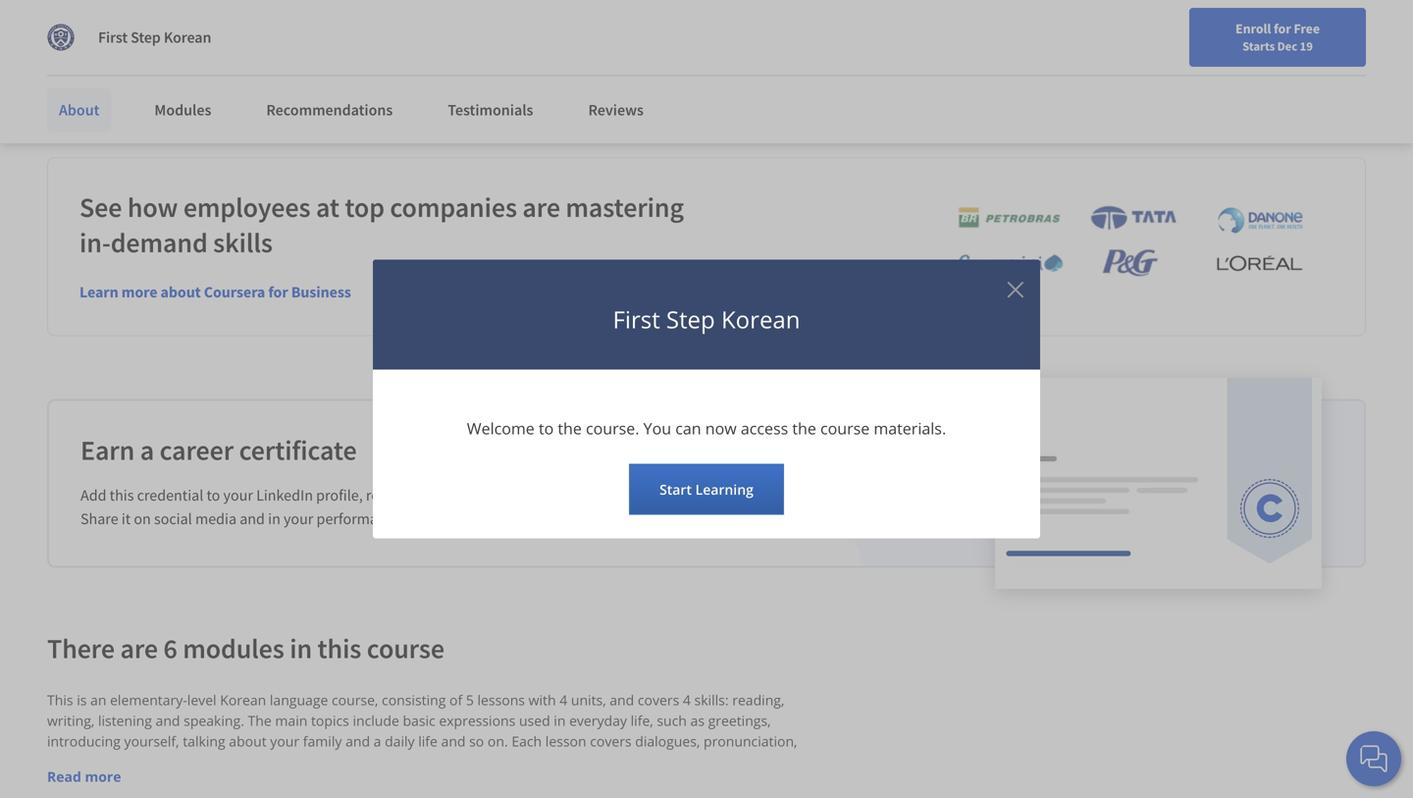 Task type: vqa. For each thing, say whether or not it's contained in the screenshot.
'you'll'
no



Task type: describe. For each thing, give the bounding box(es) containing it.
as
[[691, 712, 705, 730]]

role-
[[270, 753, 299, 771]]

vocabulary,
[[47, 753, 120, 771]]

earn a career certificate
[[81, 433, 357, 468]]

0 horizontal spatial first
[[98, 27, 128, 47]]

english button
[[1039, 39, 1157, 103]]

dialogues,
[[635, 732, 700, 751]]

testimonials
[[448, 100, 534, 120]]

0 horizontal spatial are
[[120, 632, 158, 666]]

access
[[741, 418, 789, 439]]

starts
[[1243, 38, 1276, 54]]

see
[[80, 190, 122, 225]]

career
[[991, 62, 1029, 80]]

show notifications image
[[1186, 64, 1209, 87]]

dec
[[1278, 38, 1298, 54]]

a inside this is an elementary-level korean language course, consisting of 5 lessons with 4 units, and covers 4 skills: reading, writing, listening and speaking. the main topics include basic expressions used in everyday life, such as greetings, introducing yourself, talking about your family and a daily life and so on. each lesson covers dialogues, pronunciation, vocabulary, grammar, quizzes and role-plays. read more
[[374, 732, 381, 751]]

everyday
[[570, 712, 627, 730]]

consisting
[[382, 691, 446, 710]]

can
[[676, 418, 702, 439]]

and up life,
[[610, 691, 634, 710]]

social
[[154, 509, 192, 529]]

to for your
[[73, 44, 85, 62]]

read more button
[[47, 767, 121, 787]]

you
[[644, 418, 672, 439]]

individuals
[[56, 10, 131, 29]]

reading,
[[733, 691, 785, 710]]

so
[[469, 732, 484, 751]]

writing,
[[47, 712, 95, 730]]

0 vertical spatial more
[[121, 282, 158, 302]]

profile,
[[316, 486, 363, 505]]

new
[[963, 62, 988, 80]]

business
[[291, 282, 351, 302]]

course.
[[586, 418, 640, 439]]

cv
[[439, 486, 456, 505]]

start learning
[[660, 480, 754, 499]]

lesson
[[546, 732, 587, 751]]

1 vertical spatial korean
[[722, 303, 801, 335]]

coursera enterprise logos image
[[929, 205, 1322, 289]]

recommendations
[[266, 100, 393, 120]]

english
[[1074, 61, 1122, 81]]

level
[[187, 691, 217, 710]]

this is an elementary-level korean language course, consisting of 5 lessons with 4 units, and covers 4 skills: reading, writing, listening and speaking. the main topics include basic expressions used in everyday life, such as greetings, introducing yourself, talking about your family and a daily life and so on. each lesson covers dialogues, pronunciation, vocabulary, grammar, quizzes and role-plays. read more
[[47, 691, 801, 786]]

0 horizontal spatial certificate
[[117, 14, 184, 34]]

course,
[[332, 691, 378, 710]]

basic
[[403, 712, 436, 730]]

modules
[[155, 100, 211, 120]]

welcome
[[467, 418, 535, 439]]

this inside add this credential to your linkedin profile, resume, or cv share it on social media and in your performance review
[[110, 486, 134, 505]]

1 horizontal spatial first step korean
[[613, 303, 801, 335]]

reviews link
[[577, 88, 656, 132]]

✕
[[1007, 273, 1025, 305]]

expressions
[[439, 712, 516, 730]]

coursera
[[204, 282, 265, 302]]

0 horizontal spatial first step korean
[[98, 27, 211, 47]]

start learning link
[[629, 464, 784, 515]]

life,
[[631, 712, 654, 730]]

for
[[31, 10, 53, 29]]

resume,
[[366, 486, 419, 505]]

0 horizontal spatial covers
[[590, 732, 632, 751]]

linkedin inside add this credential to your linkedin profile, resume, or cv share it on social media and in your performance review
[[256, 486, 313, 505]]

main
[[275, 712, 308, 730]]

share
[[81, 509, 118, 529]]

your down shareable certificate
[[87, 44, 113, 62]]

more inside this is an elementary-level korean language course, consisting of 5 lessons with 4 units, and covers 4 skills: reading, writing, listening and speaking. the main topics include basic expressions used in everyday life, such as greetings, introducing yourself, talking about your family and a daily life and so on. each lesson covers dialogues, pronunciation, vocabulary, grammar, quizzes and role-plays. read more
[[85, 767, 121, 786]]

used
[[519, 712, 550, 730]]

are inside see how employees at top companies are mastering in-demand skills
[[523, 190, 561, 225]]

of
[[450, 691, 463, 710]]

0 horizontal spatial step
[[131, 27, 161, 47]]

1 vertical spatial this
[[318, 632, 362, 666]]

modules link
[[143, 88, 223, 132]]

add for add to your linkedin profile
[[47, 44, 70, 62]]

chat with us image
[[1359, 743, 1390, 775]]

0 horizontal spatial about
[[161, 282, 201, 302]]

your left performance
[[284, 509, 314, 529]]

2 the from the left
[[793, 418, 817, 439]]

enroll for free starts dec 19
[[1236, 20, 1321, 54]]

plays.
[[299, 753, 336, 771]]

demand
[[111, 226, 208, 260]]

review
[[404, 509, 448, 529]]

how
[[127, 190, 178, 225]]

is
[[77, 691, 87, 710]]

1 horizontal spatial certificate
[[239, 433, 357, 468]]

credential
[[137, 486, 204, 505]]

at
[[316, 190, 340, 225]]

find
[[906, 62, 931, 80]]

in inside this is an elementary-level korean language course, consisting of 5 lessons with 4 units, and covers 4 skills: reading, writing, listening and speaking. the main topics include basic expressions used in everyday life, such as greetings, introducing yourself, talking about your family and a daily life and so on. each lesson covers dialogues, pronunciation, vocabulary, grammar, quizzes and role-plays. read more
[[554, 712, 566, 730]]

on.
[[488, 732, 508, 751]]

testimonials link
[[436, 88, 545, 132]]

add for add this credential to your linkedin profile, resume, or cv share it on social media and in your performance review
[[81, 486, 106, 505]]

learning
[[696, 480, 754, 499]]

yonsei university image
[[47, 24, 75, 51]]

0 vertical spatial linkedin
[[116, 44, 166, 62]]

yourself,
[[124, 732, 179, 751]]

shareable
[[47, 14, 114, 34]]

the
[[248, 712, 272, 730]]

family
[[303, 732, 342, 751]]

media
[[195, 509, 237, 529]]

greetings,
[[709, 712, 771, 730]]

lessons
[[478, 691, 525, 710]]



Task type: locate. For each thing, give the bounding box(es) containing it.
1 horizontal spatial to
[[207, 486, 220, 505]]

1 horizontal spatial step
[[667, 303, 715, 335]]

linkedin down shareable certificate
[[116, 44, 166, 62]]

0 horizontal spatial this
[[110, 486, 134, 505]]

0 vertical spatial about
[[161, 282, 201, 302]]

career
[[160, 433, 234, 468]]

0 vertical spatial a
[[140, 433, 154, 468]]

shareable certificate
[[47, 14, 184, 34]]

language
[[270, 691, 328, 710]]

1 horizontal spatial covers
[[638, 691, 680, 710]]

1 vertical spatial course
[[367, 632, 445, 666]]

5
[[466, 691, 474, 710]]

mastering
[[566, 190, 684, 225]]

such
[[657, 712, 687, 730]]

modules
[[183, 632, 284, 666]]

1 horizontal spatial linkedin
[[256, 486, 313, 505]]

introducing
[[47, 732, 121, 751]]

None search field
[[280, 52, 604, 91]]

learn more about coursera for business link
[[80, 282, 351, 302]]

enroll
[[1236, 20, 1272, 37]]

0 vertical spatial korean
[[164, 27, 211, 47]]

the right access
[[793, 418, 817, 439]]

1 vertical spatial about
[[229, 732, 267, 751]]

0 vertical spatial are
[[523, 190, 561, 225]]

your
[[87, 44, 113, 62], [934, 62, 960, 80], [223, 486, 253, 505], [284, 509, 314, 529], [270, 732, 300, 751]]

1 horizontal spatial first
[[613, 303, 660, 335]]

0 vertical spatial this
[[110, 486, 134, 505]]

0 horizontal spatial course
[[367, 632, 445, 666]]

for up dec
[[1274, 20, 1292, 37]]

about down "the"
[[229, 732, 267, 751]]

quizzes
[[191, 753, 238, 771]]

reviews
[[589, 100, 644, 120]]

about inside this is an elementary-level korean language course, consisting of 5 lessons with 4 units, and covers 4 skills: reading, writing, listening and speaking. the main topics include basic expressions used in everyday life, such as greetings, introducing yourself, talking about your family and a daily life and so on. each lesson covers dialogues, pronunciation, vocabulary, grammar, quizzes and role-plays. read more
[[229, 732, 267, 751]]

speaking.
[[184, 712, 244, 730]]

0 horizontal spatial to
[[73, 44, 85, 62]]

0 horizontal spatial linkedin
[[116, 44, 166, 62]]

are left 6 at left
[[120, 632, 158, 666]]

1 vertical spatial more
[[85, 767, 121, 786]]

first
[[98, 27, 128, 47], [613, 303, 660, 335]]

find your new career
[[906, 62, 1029, 80]]

2 vertical spatial to
[[207, 486, 220, 505]]

and up yourself,
[[156, 712, 180, 730]]

korean inside this is an elementary-level korean language course, consisting of 5 lessons with 4 units, and covers 4 skills: reading, writing, listening and speaking. the main topics include basic expressions used in everyday life, such as greetings, introducing yourself, talking about your family and a daily life and so on. each lesson covers dialogues, pronunciation, vocabulary, grammar, quizzes and role-plays. read more
[[220, 691, 266, 710]]

elementary-
[[110, 691, 187, 710]]

coursera image
[[24, 55, 148, 87]]

2 horizontal spatial to
[[539, 418, 554, 439]]

there
[[47, 632, 115, 666]]

korean
[[164, 27, 211, 47], [722, 303, 801, 335], [220, 691, 266, 710]]

1 vertical spatial for
[[268, 282, 288, 302]]

profile
[[169, 44, 206, 62]]

for individuals
[[31, 10, 131, 29]]

1 vertical spatial a
[[374, 732, 381, 751]]

to inside add this credential to your linkedin profile, resume, or cv share it on social media and in your performance review
[[207, 486, 220, 505]]

find your new career link
[[896, 59, 1039, 83]]

4 right with
[[560, 691, 568, 710]]

there are 6 modules in this course
[[47, 632, 445, 666]]

certificate up add to your linkedin profile
[[117, 14, 184, 34]]

1 horizontal spatial add
[[81, 486, 106, 505]]

2 vertical spatial in
[[554, 712, 566, 730]]

0 vertical spatial to
[[73, 44, 85, 62]]

pronunciation,
[[704, 732, 798, 751]]

start
[[660, 480, 692, 499]]

free
[[1294, 20, 1321, 37]]

life
[[418, 732, 438, 751]]

2 vertical spatial korean
[[220, 691, 266, 710]]

start learning button
[[629, 464, 784, 515]]

for inside enroll for free starts dec 19
[[1274, 20, 1292, 37]]

are left the mastering
[[523, 190, 561, 225]]

and right media
[[240, 509, 265, 529]]

0 horizontal spatial for
[[268, 282, 288, 302]]

2 horizontal spatial in
[[554, 712, 566, 730]]

this up course,
[[318, 632, 362, 666]]

and inside add this credential to your linkedin profile, resume, or cv share it on social media and in your performance review
[[240, 509, 265, 529]]

skills:
[[695, 691, 729, 710]]

in right media
[[268, 509, 281, 529]]

1 horizontal spatial in
[[290, 632, 312, 666]]

add up share
[[81, 486, 106, 505]]

covers down everyday
[[590, 732, 632, 751]]

0 vertical spatial add
[[47, 44, 70, 62]]

to for the
[[539, 418, 554, 439]]

the left the course.
[[558, 418, 582, 439]]

1 horizontal spatial are
[[523, 190, 561, 225]]

welcome to the course. you can now access the course materials.
[[467, 418, 947, 439]]

2 4 from the left
[[683, 691, 691, 710]]

0 vertical spatial first step korean
[[98, 27, 211, 47]]

1 horizontal spatial course
[[821, 418, 870, 439]]

0 horizontal spatial in
[[268, 509, 281, 529]]

certificate
[[117, 14, 184, 34], [239, 433, 357, 468]]

covers up such
[[638, 691, 680, 710]]

this up 'it'
[[110, 486, 134, 505]]

about left coursera
[[161, 282, 201, 302]]

✕ button
[[1007, 273, 1025, 305]]

2 horizontal spatial korean
[[722, 303, 801, 335]]

more right the read
[[85, 767, 121, 786]]

1 vertical spatial add
[[81, 486, 106, 505]]

your up role-
[[270, 732, 300, 751]]

more right learn
[[121, 282, 158, 302]]

to down shareable at the left
[[73, 44, 85, 62]]

1 vertical spatial in
[[290, 632, 312, 666]]

to right welcome
[[539, 418, 554, 439]]

add down shareable at the left
[[47, 44, 70, 62]]

see how employees at top companies are mastering in-demand skills
[[80, 190, 684, 260]]

and left role-
[[242, 753, 266, 771]]

linkedin left profile,
[[256, 486, 313, 505]]

1 vertical spatial first step korean
[[613, 303, 801, 335]]

certificate up profile,
[[239, 433, 357, 468]]

0 horizontal spatial the
[[558, 418, 582, 439]]

1 vertical spatial first
[[613, 303, 660, 335]]

and left so
[[441, 732, 466, 751]]

learn
[[80, 282, 118, 302]]

first step korean
[[98, 27, 211, 47], [613, 303, 801, 335]]

now
[[706, 418, 737, 439]]

to up media
[[207, 486, 220, 505]]

0 horizontal spatial korean
[[164, 27, 211, 47]]

coursera career certificate image
[[996, 378, 1322, 588]]

0 vertical spatial course
[[821, 418, 870, 439]]

in up lesson
[[554, 712, 566, 730]]

listening
[[98, 712, 152, 730]]

1 horizontal spatial the
[[793, 418, 817, 439]]

1 4 from the left
[[560, 691, 568, 710]]

in up language
[[290, 632, 312, 666]]

1 vertical spatial linkedin
[[256, 486, 313, 505]]

1 vertical spatial certificate
[[239, 433, 357, 468]]

1 horizontal spatial a
[[374, 732, 381, 751]]

add to your linkedin profile
[[47, 44, 206, 62]]

a
[[140, 433, 154, 468], [374, 732, 381, 751]]

your up media
[[223, 486, 253, 505]]

0 horizontal spatial a
[[140, 433, 154, 468]]

your inside this is an elementary-level korean language course, consisting of 5 lessons with 4 units, and covers 4 skills: reading, writing, listening and speaking. the main topics include basic expressions used in everyday life, such as greetings, introducing yourself, talking about your family and a daily life and so on. each lesson covers dialogues, pronunciation, vocabulary, grammar, quizzes and role-plays. read more
[[270, 732, 300, 751]]

it
[[122, 509, 131, 529]]

and down include
[[346, 732, 370, 751]]

this
[[110, 486, 134, 505], [318, 632, 362, 666]]

1 horizontal spatial for
[[1274, 20, 1292, 37]]

1 vertical spatial to
[[539, 418, 554, 439]]

1 vertical spatial step
[[667, 303, 715, 335]]

a down include
[[374, 732, 381, 751]]

0 vertical spatial for
[[1274, 20, 1292, 37]]

add this credential to your linkedin profile, resume, or cv share it on social media and in your performance review
[[81, 486, 456, 529]]

about link
[[47, 88, 111, 132]]

with
[[529, 691, 556, 710]]

for left business
[[268, 282, 288, 302]]

1 horizontal spatial this
[[318, 632, 362, 666]]

recommendations link
[[255, 88, 405, 132]]

are
[[523, 190, 561, 225], [120, 632, 158, 666]]

1 horizontal spatial about
[[229, 732, 267, 751]]

talking
[[183, 732, 225, 751]]

an
[[90, 691, 106, 710]]

19
[[1300, 38, 1314, 54]]

add inside add this credential to your linkedin profile, resume, or cv share it on social media and in your performance review
[[81, 486, 106, 505]]

this
[[47, 691, 73, 710]]

course left materials.
[[821, 418, 870, 439]]

0 vertical spatial step
[[131, 27, 161, 47]]

a right earn
[[140, 433, 154, 468]]

0 vertical spatial certificate
[[117, 14, 184, 34]]

4 up as on the bottom left of page
[[683, 691, 691, 710]]

1 horizontal spatial 4
[[683, 691, 691, 710]]

in inside add this credential to your linkedin profile, resume, or cv share it on social media and in your performance review
[[268, 509, 281, 529]]

to
[[73, 44, 85, 62], [539, 418, 554, 439], [207, 486, 220, 505]]

1 the from the left
[[558, 418, 582, 439]]

step
[[131, 27, 161, 47], [667, 303, 715, 335]]

your right find
[[934, 62, 960, 80]]

0 vertical spatial first
[[98, 27, 128, 47]]

learn more about coursera for business
[[80, 282, 351, 302]]

performance
[[317, 509, 401, 529]]

include
[[353, 712, 399, 730]]

0 vertical spatial covers
[[638, 691, 680, 710]]

1 vertical spatial are
[[120, 632, 158, 666]]

1 horizontal spatial korean
[[220, 691, 266, 710]]

read
[[47, 767, 81, 786]]

about
[[59, 100, 100, 120]]

earn
[[81, 433, 135, 468]]

course up "consisting"
[[367, 632, 445, 666]]

1 vertical spatial covers
[[590, 732, 632, 751]]

grammar,
[[124, 753, 187, 771]]

0 vertical spatial in
[[268, 509, 281, 529]]

skills
[[213, 226, 273, 260]]

4
[[560, 691, 568, 710], [683, 691, 691, 710]]

0 horizontal spatial 4
[[560, 691, 568, 710]]

0 horizontal spatial add
[[47, 44, 70, 62]]

linkedin
[[116, 44, 166, 62], [256, 486, 313, 505]]



